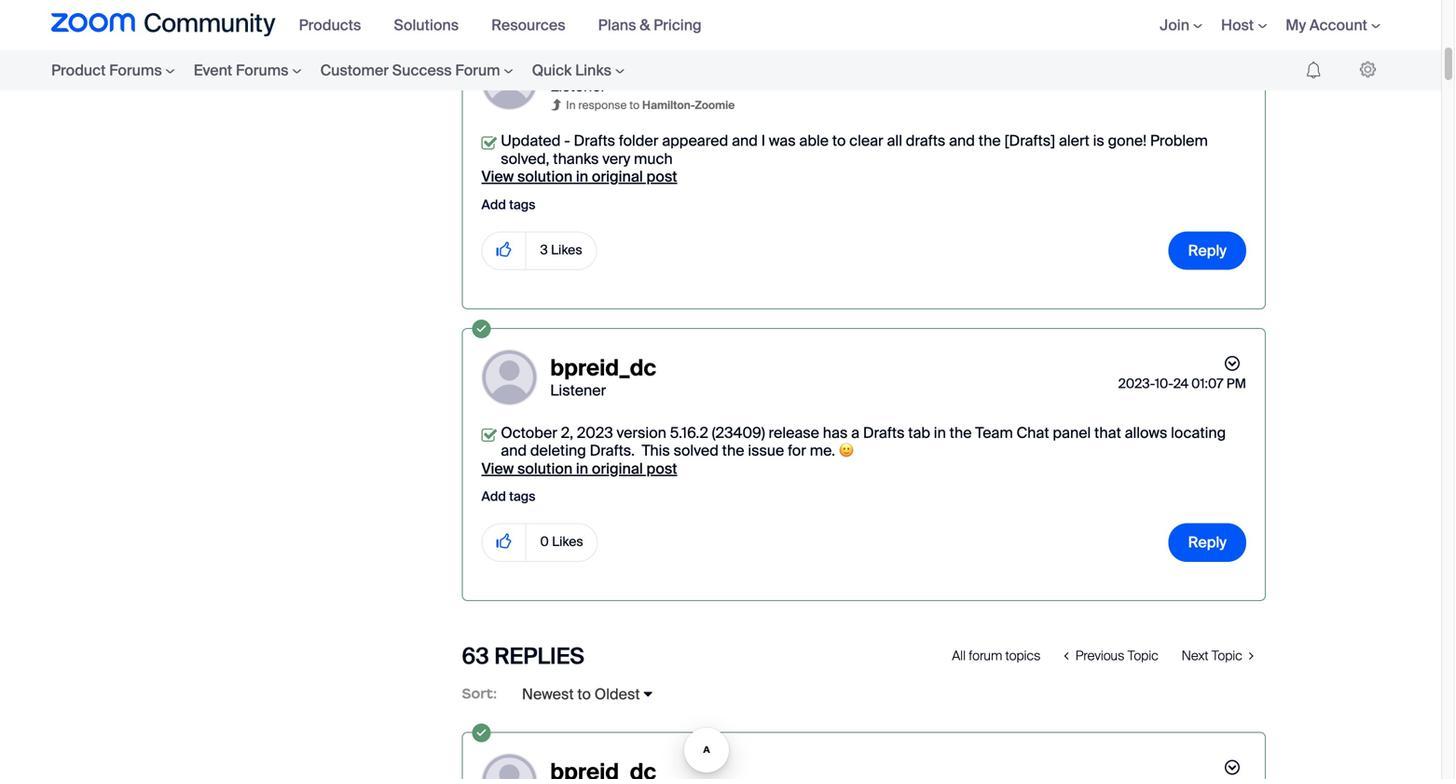 Task type: vqa. For each thing, say whether or not it's contained in the screenshot.
the it
no



Task type: describe. For each thing, give the bounding box(es) containing it.
in inside updated - drafts folder appeared and i was able to clear all drafts and the [drafts] alert is gone! problem solved, thanks very much view solution in original post
[[576, 167, 588, 187]]

event forums
[[194, 61, 289, 80]]

reply link for bpreid_dc
[[1169, 524, 1247, 562]]

reply link for asherriffs
[[1169, 232, 1247, 270]]

63
[[462, 643, 489, 671]]

host link
[[1222, 15, 1267, 35]]

3
[[540, 241, 548, 259]]

‎2023-09-18 07:37 am
[[1117, 76, 1247, 93]]

listener for bpreid_dc
[[550, 381, 606, 401]]

24
[[1174, 375, 1189, 392]]

10-
[[1155, 375, 1174, 392]]

issue
[[748, 441, 784, 461]]

account
[[1310, 15, 1368, 35]]

problem
[[1150, 131, 1208, 151]]

products link
[[299, 15, 375, 35]]

1 horizontal spatial and
[[732, 131, 758, 151]]

the inside updated - drafts folder appeared and i was able to clear all drafts and the [drafts] alert is gone! problem solved, thanks very much view solution in original post
[[979, 131, 1001, 151]]

🙂
[[839, 441, 854, 461]]

previous topic link
[[1052, 639, 1171, 674]]

menu bar containing join
[[1132, 0, 1390, 50]]

product forums link
[[51, 50, 184, 90]]

1 horizontal spatial the
[[950, 423, 972, 443]]

(23409)
[[712, 423, 765, 443]]

bpreid_dc
[[550, 354, 657, 383]]

01:07
[[1192, 375, 1224, 392]]

listener for asherriffs
[[550, 76, 606, 96]]

plans & pricing
[[598, 15, 702, 35]]

me.
[[810, 441, 836, 461]]

release
[[769, 423, 820, 443]]

18
[[1175, 76, 1188, 93]]

panel
[[1053, 423, 1091, 443]]

much
[[634, 149, 673, 169]]

chat
[[1017, 423, 1050, 443]]

version
[[617, 423, 667, 443]]

customer success forum link
[[311, 50, 523, 90]]

terryturtle85 image
[[1360, 61, 1376, 78]]

newest
[[522, 685, 574, 704]]

forums for product forums
[[109, 61, 162, 80]]

in
[[566, 98, 576, 113]]

next
[[1182, 648, 1209, 665]]

menu bar containing products
[[290, 0, 725, 50]]

i
[[762, 131, 766, 151]]

allows
[[1125, 423, 1168, 443]]

‎2023- for 10-
[[1119, 375, 1155, 392]]

view solution in original post link for asherriffs
[[482, 167, 677, 187]]

sort:
[[462, 685, 497, 702]]

view solution in original post
[[482, 459, 677, 479]]

tab
[[908, 423, 931, 443]]

view inside updated - drafts folder appeared and i was able to clear all drafts and the [drafts] alert is gone! problem solved, thanks very much view solution in original post
[[482, 167, 514, 187]]

reply for bpreid_dc
[[1189, 533, 1227, 553]]

able
[[800, 131, 829, 151]]

topics
[[1006, 648, 1041, 665]]

2 original from the top
[[592, 459, 643, 479]]

join link
[[1160, 15, 1203, 35]]

drafts
[[906, 131, 946, 151]]

product forums
[[51, 61, 162, 80]]

-
[[564, 131, 570, 151]]

quick links link
[[523, 50, 634, 90]]

updated
[[501, 131, 561, 151]]

forum
[[455, 61, 500, 80]]

drafts inside the october 2, 2023 version 5.16.2 (23409) release has a drafts tab in the team chat panel that allows locating and deleting drafts.  this solved the issue for me.
[[863, 423, 905, 443]]

solved
[[674, 441, 719, 461]]

‎2023-10-24 01:07 pm
[[1119, 375, 1247, 392]]

tags for bpreid_dc
[[509, 488, 536, 505]]

forums for event forums
[[236, 61, 289, 80]]

next topic
[[1182, 648, 1243, 665]]

all
[[952, 648, 966, 665]]

for
[[788, 441, 806, 461]]

links
[[575, 61, 612, 80]]

team
[[976, 423, 1013, 443]]

likes for 0 likes
[[552, 534, 583, 551]]

asherriffs
[[550, 49, 651, 78]]

resources link
[[492, 15, 580, 35]]

&
[[640, 15, 650, 35]]

add tags for bpreid_dc
[[482, 488, 536, 505]]

all
[[887, 131, 903, 151]]

thanks
[[553, 149, 599, 169]]

resources
[[492, 15, 566, 35]]

asherriffs image
[[482, 54, 538, 110]]

2023
[[577, 423, 613, 443]]

09-
[[1154, 76, 1175, 93]]

add tags button for bpreid_dc
[[482, 488, 536, 505]]

2 view from the top
[[482, 459, 514, 479]]

october
[[501, 423, 558, 443]]

topic for next topic
[[1212, 648, 1243, 665]]

to inside asherriffs listener in response to hamilton-zoomie
[[630, 98, 640, 113]]

my account link
[[1286, 15, 1381, 35]]

solved,
[[501, 149, 550, 169]]

very
[[603, 149, 631, 169]]

menu bar containing product forums
[[14, 50, 671, 90]]

63 replies
[[462, 643, 585, 671]]

host
[[1222, 15, 1254, 35]]

previous topic
[[1076, 648, 1159, 665]]



Task type: locate. For each thing, give the bounding box(es) containing it.
the left [drafts]
[[979, 131, 1001, 151]]

topic right previous
[[1128, 648, 1159, 665]]

gone!
[[1108, 131, 1147, 151]]

0 vertical spatial ‎2023-
[[1117, 76, 1154, 93]]

response
[[578, 98, 627, 113]]

add tags button down 'october'
[[482, 488, 536, 505]]

drafts inside updated - drafts folder appeared and i was able to clear all drafts and the [drafts] alert is gone! problem solved, thanks very much view solution in original post
[[574, 131, 615, 151]]

add tags for asherriffs
[[482, 196, 536, 213]]

add tags down solved,
[[482, 196, 536, 213]]

1 vertical spatial view solution in original post link
[[482, 459, 677, 479]]

view solution in original post link down -
[[482, 167, 677, 187]]

tags
[[509, 196, 536, 213], [509, 488, 536, 505]]

2 add tags button from the top
[[482, 488, 536, 505]]

0 vertical spatial tags
[[509, 196, 536, 213]]

locating
[[1171, 423, 1226, 443]]

quick links
[[532, 61, 612, 80]]

0 vertical spatial in
[[576, 167, 588, 187]]

has
[[823, 423, 848, 443]]

and left the deleting
[[501, 441, 527, 461]]

add tags
[[482, 196, 536, 213], [482, 488, 536, 505]]

post down the version
[[647, 459, 677, 479]]

likes right 0
[[552, 534, 583, 551]]

1 add tags button from the top
[[482, 196, 536, 213]]

next topic link
[[1170, 639, 1266, 674]]

1 reply from the top
[[1189, 241, 1227, 261]]

am
[[1227, 76, 1247, 93]]

[drafts]
[[1005, 131, 1056, 151]]

post inside updated - drafts folder appeared and i was able to clear all drafts and the [drafts] alert is gone! problem solved, thanks very much view solution in original post
[[647, 167, 677, 187]]

post
[[647, 167, 677, 187], [647, 459, 677, 479]]

reply
[[1189, 241, 1227, 261], [1189, 533, 1227, 553]]

1 horizontal spatial forums
[[236, 61, 289, 80]]

that
[[1095, 423, 1122, 443]]

hamilton-
[[643, 98, 695, 113]]

0 vertical spatial to
[[630, 98, 640, 113]]

2 horizontal spatial and
[[949, 131, 975, 151]]

tags for asherriffs
[[509, 196, 536, 213]]

2 view solution in original post link from the top
[[482, 459, 677, 479]]

view down "updated"
[[482, 167, 514, 187]]

topic for previous topic
[[1128, 648, 1159, 665]]

success
[[392, 61, 452, 80]]

topic right "next"
[[1212, 648, 1243, 665]]

add for asherriffs
[[482, 196, 506, 213]]

1 vertical spatial original
[[592, 459, 643, 479]]

view solution in original post link down "2," in the left bottom of the page
[[482, 459, 677, 479]]

0
[[540, 534, 549, 551]]

to right able
[[833, 131, 846, 151]]

2 vertical spatial in
[[576, 459, 588, 479]]

2 solution from the top
[[518, 459, 573, 479]]

topic
[[1128, 648, 1159, 665], [1212, 648, 1243, 665]]

0 horizontal spatial the
[[722, 441, 745, 461]]

solution
[[518, 167, 573, 187], [518, 459, 573, 479]]

forums right the event in the left of the page
[[236, 61, 289, 80]]

07:37
[[1191, 76, 1223, 93]]

0 vertical spatial view
[[482, 167, 514, 187]]

1 tags from the top
[[509, 196, 536, 213]]

view
[[482, 167, 514, 187], [482, 459, 514, 479]]

product
[[51, 61, 106, 80]]

1 vertical spatial to
[[833, 131, 846, 151]]

post down folder at the left top of page
[[647, 167, 677, 187]]

1 reply link from the top
[[1169, 232, 1247, 270]]

alert
[[1059, 131, 1090, 151]]

listener up "2," in the left bottom of the page
[[550, 381, 606, 401]]

event
[[194, 61, 232, 80]]

view down 'october'
[[482, 459, 514, 479]]

1 horizontal spatial to
[[630, 98, 640, 113]]

1 vertical spatial post
[[647, 459, 677, 479]]

1 vertical spatial add
[[482, 488, 506, 505]]

0 vertical spatial likes
[[551, 241, 582, 259]]

2 horizontal spatial the
[[979, 131, 1001, 151]]

zoomie
[[695, 98, 735, 113]]

1 add tags from the top
[[482, 196, 536, 213]]

1 vertical spatial add tags button
[[482, 488, 536, 505]]

listener inside asherriffs listener in response to hamilton-zoomie
[[550, 76, 606, 96]]

0 vertical spatial post
[[647, 167, 677, 187]]

plans
[[598, 15, 636, 35]]

to inside dropdown button
[[578, 685, 591, 704]]

original inside updated - drafts folder appeared and i was able to clear all drafts and the [drafts] alert is gone! problem solved, thanks very much view solution in original post
[[592, 167, 643, 187]]

all forum topics
[[952, 648, 1041, 665]]

2 topic from the left
[[1212, 648, 1243, 665]]

listener inside the bpreid_dc listener
[[550, 381, 606, 401]]

2 tags from the top
[[509, 488, 536, 505]]

1 vertical spatial listener
[[550, 381, 606, 401]]

1 post from the top
[[647, 167, 677, 187]]

likes right 3 at the top of page
[[551, 241, 582, 259]]

0 horizontal spatial topic
[[1128, 648, 1159, 665]]

0 horizontal spatial and
[[501, 441, 527, 461]]

1 vertical spatial tags
[[509, 488, 536, 505]]

community.title image
[[51, 13, 276, 37]]

2 add tags from the top
[[482, 488, 536, 505]]

1 vertical spatial in
[[934, 423, 946, 443]]

bpreid_dc listener
[[550, 354, 657, 401]]

the left the issue
[[722, 441, 745, 461]]

to inside updated - drafts folder appeared and i was able to clear all drafts and the [drafts] alert is gone! problem solved, thanks very much view solution in original post
[[833, 131, 846, 151]]

1 add from the top
[[482, 196, 506, 213]]

in left very
[[576, 167, 588, 187]]

1 vertical spatial likes
[[552, 534, 583, 551]]

‎2023-
[[1117, 76, 1154, 93], [1119, 375, 1155, 392]]

add tags button down solved,
[[482, 196, 536, 213]]

forums
[[109, 61, 162, 80], [236, 61, 289, 80]]

add down solved,
[[482, 196, 506, 213]]

1 vertical spatial solution
[[518, 459, 573, 479]]

to
[[630, 98, 640, 113], [833, 131, 846, 151], [578, 685, 591, 704]]

add tags button for asherriffs
[[482, 196, 536, 213]]

1 vertical spatial ‎2023-
[[1119, 375, 1155, 392]]

menu bar
[[290, 0, 725, 50], [1132, 0, 1390, 50], [14, 50, 671, 90]]

0 vertical spatial drafts
[[574, 131, 615, 151]]

2,
[[561, 423, 574, 443]]

pricing
[[654, 15, 702, 35]]

drafts right -
[[574, 131, 615, 151]]

view solution in original post link for bpreid_dc
[[482, 459, 677, 479]]

tags down the deleting
[[509, 488, 536, 505]]

1 horizontal spatial drafts
[[863, 423, 905, 443]]

2 reply from the top
[[1189, 533, 1227, 553]]

2 reply link from the top
[[1169, 524, 1247, 562]]

0 vertical spatial add tags
[[482, 196, 536, 213]]

forums inside the product forums "link"
[[109, 61, 162, 80]]

to left oldest
[[578, 685, 591, 704]]

listener up in
[[550, 76, 606, 96]]

likes
[[551, 241, 582, 259], [552, 534, 583, 551]]

2 post from the top
[[647, 459, 677, 479]]

solution down 'october'
[[518, 459, 573, 479]]

1 topic from the left
[[1128, 648, 1159, 665]]

5.16.2
[[670, 423, 709, 443]]

folder
[[619, 131, 659, 151]]

drafts right a
[[863, 423, 905, 443]]

solutions link
[[394, 15, 473, 35]]

deleting
[[530, 441, 586, 461]]

0 vertical spatial add tags button
[[482, 196, 536, 213]]

plans & pricing link
[[598, 15, 716, 35]]

my account
[[1286, 15, 1368, 35]]

forums down community.title image
[[109, 61, 162, 80]]

is
[[1093, 131, 1105, 151]]

1 solution from the top
[[518, 167, 573, 187]]

0 horizontal spatial forums
[[109, 61, 162, 80]]

0 likes
[[540, 534, 583, 551]]

asherriffs listener in response to hamilton-zoomie
[[550, 49, 735, 113]]

0 vertical spatial solution
[[518, 167, 573, 187]]

0 vertical spatial view solution in original post link
[[482, 167, 677, 187]]

2 add from the top
[[482, 488, 506, 505]]

tags down solved,
[[509, 196, 536, 213]]

1 view solution in original post link from the top
[[482, 167, 677, 187]]

‎2023- left the '24'
[[1119, 375, 1155, 392]]

‎2023- left 18
[[1117, 76, 1154, 93]]

and right drafts
[[949, 131, 975, 151]]

the left team
[[950, 423, 972, 443]]

2 vertical spatial to
[[578, 685, 591, 704]]

listener
[[550, 76, 606, 96], [550, 381, 606, 401]]

0 vertical spatial add
[[482, 196, 506, 213]]

replies
[[494, 643, 585, 671]]

1 original from the top
[[592, 167, 643, 187]]

menu bar down 'products' link at top
[[14, 50, 671, 90]]

appeared
[[662, 131, 729, 151]]

0 vertical spatial reply link
[[1169, 232, 1247, 270]]

reply for asherriffs
[[1189, 241, 1227, 261]]

solutions
[[394, 15, 459, 35]]

and left "i" at the right top of page
[[732, 131, 758, 151]]

likes for 3 likes
[[551, 241, 582, 259]]

1 forums from the left
[[109, 61, 162, 80]]

drafts
[[574, 131, 615, 151], [863, 423, 905, 443]]

2 horizontal spatial to
[[833, 131, 846, 151]]

0 horizontal spatial drafts
[[574, 131, 615, 151]]

join
[[1160, 15, 1190, 35]]

my
[[1286, 15, 1306, 35]]

forum
[[969, 648, 1003, 665]]

customer success forum
[[320, 61, 500, 80]]

in inside the october 2, 2023 version 5.16.2 (23409) release has a drafts tab in the team chat panel that allows locating and deleting drafts.  this solved the issue for me.
[[934, 423, 946, 443]]

this
[[642, 441, 670, 461]]

was
[[769, 131, 796, 151]]

menu bar up forum
[[290, 0, 725, 50]]

customer
[[320, 61, 389, 80]]

3 likes
[[540, 241, 582, 259]]

event forums link
[[184, 50, 311, 90]]

all forum topics link
[[940, 639, 1053, 674]]

2 listener from the top
[[550, 381, 606, 401]]

oldest
[[595, 685, 640, 704]]

and inside the october 2, 2023 version 5.16.2 (23409) release has a drafts tab in the team chat panel that allows locating and deleting drafts.  this solved the issue for me.
[[501, 441, 527, 461]]

‎2023- for 09-
[[1117, 76, 1154, 93]]

1 vertical spatial reply
[[1189, 533, 1227, 553]]

solution inside updated - drafts folder appeared and i was able to clear all drafts and the [drafts] alert is gone! problem solved, thanks very much view solution in original post
[[518, 167, 573, 187]]

forums inside the event forums link
[[236, 61, 289, 80]]

1 horizontal spatial topic
[[1212, 648, 1243, 665]]

clear
[[850, 131, 884, 151]]

solution down "updated"
[[518, 167, 573, 187]]

2 forums from the left
[[236, 61, 289, 80]]

1 vertical spatial add tags
[[482, 488, 536, 505]]

0 vertical spatial reply
[[1189, 241, 1227, 261]]

october 2, 2023 version 5.16.2 (23409) release has a drafts tab in the team chat panel that allows locating and deleting drafts.  this solved the issue for me.
[[501, 423, 1226, 461]]

a
[[851, 423, 860, 443]]

add tags down 'october'
[[482, 488, 536, 505]]

original down folder at the left top of page
[[592, 167, 643, 187]]

0 vertical spatial listener
[[550, 76, 606, 96]]

add tags button
[[482, 196, 536, 213], [482, 488, 536, 505]]

products
[[299, 15, 361, 35]]

1 vertical spatial drafts
[[863, 423, 905, 443]]

quick
[[532, 61, 572, 80]]

menu bar up the am
[[1132, 0, 1390, 50]]

0 vertical spatial original
[[592, 167, 643, 187]]

add for bpreid_dc
[[482, 488, 506, 505]]

updated - drafts folder appeared and i was able to clear all drafts and the [drafts] alert is gone! problem solved, thanks very much view solution in original post
[[482, 131, 1208, 187]]

original down 2023
[[592, 459, 643, 479]]

1 vertical spatial reply link
[[1169, 524, 1247, 562]]

0 horizontal spatial to
[[578, 685, 591, 704]]

to right response at the top left of the page
[[630, 98, 640, 113]]

add down 'october'
[[482, 488, 506, 505]]

in right 'tab'
[[934, 423, 946, 443]]

1 listener from the top
[[550, 76, 606, 96]]

1 view from the top
[[482, 167, 514, 187]]

in down 2023
[[576, 459, 588, 479]]

bpreid_dc image
[[482, 350, 538, 406]]

1 vertical spatial view
[[482, 459, 514, 479]]



